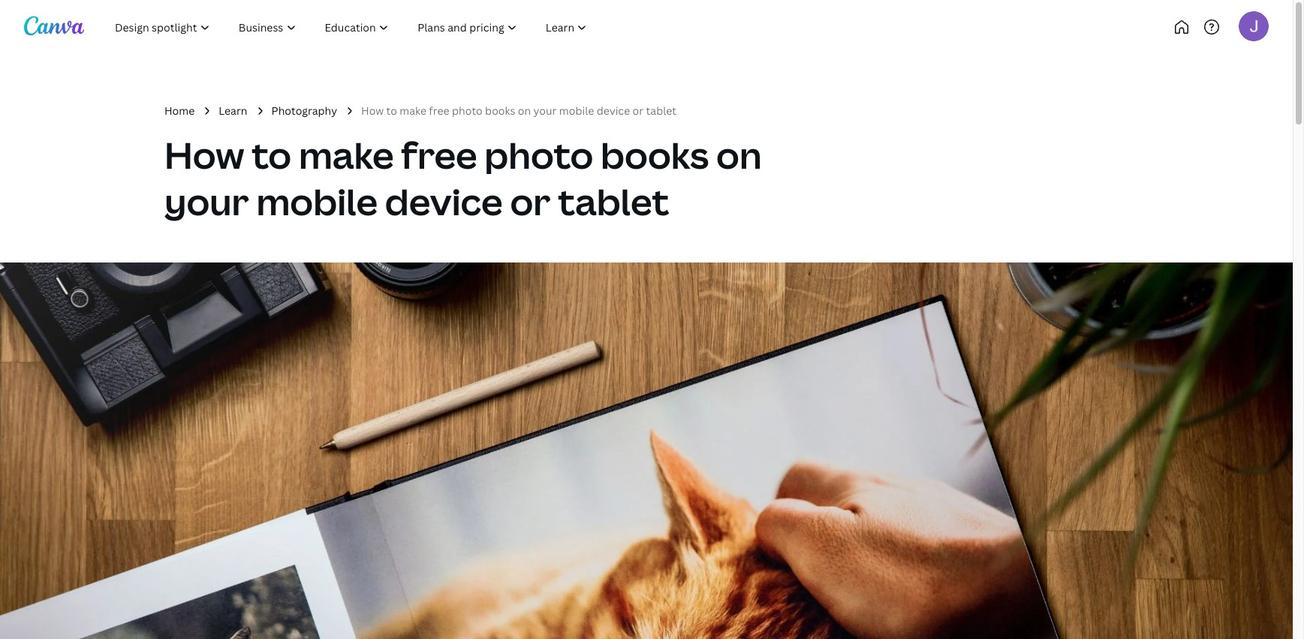 Task type: vqa. For each thing, say whether or not it's contained in the screenshot.
the leftmost wanting
no



Task type: describe. For each thing, give the bounding box(es) containing it.
1 horizontal spatial to
[[387, 104, 397, 118]]

0 vertical spatial or
[[633, 104, 644, 118]]

learn link
[[219, 103, 248, 119]]

top level navigation element
[[102, 12, 652, 42]]

to inside the how to make free photo books on your mobile device or tablet
[[252, 131, 292, 180]]

home link
[[165, 103, 195, 119]]

1 vertical spatial device
[[385, 178, 503, 226]]

books inside the how to make free photo books on your mobile device or tablet
[[601, 131, 709, 180]]

0 vertical spatial how to make free photo books on your mobile device or tablet
[[361, 104, 677, 118]]

0 vertical spatial free
[[429, 104, 450, 118]]

0 vertical spatial tablet
[[646, 104, 677, 118]]

0 vertical spatial on
[[518, 104, 531, 118]]

0 vertical spatial books
[[485, 104, 516, 118]]

photography
[[272, 104, 337, 118]]

1 horizontal spatial photo
[[485, 131, 594, 180]]



Task type: locate. For each thing, give the bounding box(es) containing it.
1 vertical spatial or
[[510, 178, 551, 226]]

how right photography link on the top left of the page
[[361, 104, 384, 118]]

1 horizontal spatial books
[[601, 131, 709, 180]]

your
[[534, 104, 557, 118], [165, 178, 249, 226]]

0 horizontal spatial how
[[165, 131, 245, 180]]

photo
[[452, 104, 483, 118], [485, 131, 594, 180]]

1 horizontal spatial mobile
[[560, 104, 594, 118]]

how
[[361, 104, 384, 118], [165, 131, 245, 180]]

home
[[165, 104, 195, 118]]

0 horizontal spatial your
[[165, 178, 249, 226]]

1 horizontal spatial how
[[361, 104, 384, 118]]

how down home at the top of page
[[165, 131, 245, 180]]

1 vertical spatial free
[[401, 131, 477, 180]]

books
[[485, 104, 516, 118], [601, 131, 709, 180]]

0 vertical spatial how
[[361, 104, 384, 118]]

1 vertical spatial make
[[299, 131, 394, 180]]

on inside the how to make free photo books on your mobile device or tablet
[[717, 131, 762, 180]]

1 vertical spatial books
[[601, 131, 709, 180]]

1 horizontal spatial your
[[534, 104, 557, 118]]

or
[[633, 104, 644, 118], [510, 178, 551, 226]]

1 horizontal spatial on
[[717, 131, 762, 180]]

1 vertical spatial photo
[[485, 131, 594, 180]]

1 vertical spatial to
[[252, 131, 292, 180]]

0 vertical spatial to
[[387, 104, 397, 118]]

0 vertical spatial photo
[[452, 104, 483, 118]]

1 vertical spatial how to make free photo books on your mobile device or tablet
[[165, 131, 762, 226]]

0 vertical spatial mobile
[[560, 104, 594, 118]]

learn
[[219, 104, 248, 118]]

mobile
[[560, 104, 594, 118], [257, 178, 378, 226]]

1 horizontal spatial or
[[633, 104, 644, 118]]

0 horizontal spatial or
[[510, 178, 551, 226]]

0 vertical spatial make
[[400, 104, 427, 118]]

0 horizontal spatial device
[[385, 178, 503, 226]]

or inside the how to make free photo books on your mobile device or tablet
[[510, 178, 551, 226]]

1 vertical spatial on
[[717, 131, 762, 180]]

to
[[387, 104, 397, 118], [252, 131, 292, 180]]

tablet
[[646, 104, 677, 118], [558, 178, 670, 226]]

photography link
[[272, 103, 337, 119]]

1 horizontal spatial device
[[597, 104, 630, 118]]

0 horizontal spatial make
[[299, 131, 394, 180]]

1 vertical spatial your
[[165, 178, 249, 226]]

0 vertical spatial your
[[534, 104, 557, 118]]

device
[[597, 104, 630, 118], [385, 178, 503, 226]]

how to make free photo books on your mobile device or tablet
[[361, 104, 677, 118], [165, 131, 762, 226]]

1 vertical spatial how
[[165, 131, 245, 180]]

0 horizontal spatial to
[[252, 131, 292, 180]]

1 horizontal spatial make
[[400, 104, 427, 118]]

0 horizontal spatial mobile
[[257, 178, 378, 226]]

1 vertical spatial mobile
[[257, 178, 378, 226]]

0 horizontal spatial on
[[518, 104, 531, 118]]

0 horizontal spatial books
[[485, 104, 516, 118]]

make
[[400, 104, 427, 118], [299, 131, 394, 180]]

free
[[429, 104, 450, 118], [401, 131, 477, 180]]

1 vertical spatial tablet
[[558, 178, 670, 226]]

on
[[518, 104, 531, 118], [717, 131, 762, 180]]

0 vertical spatial device
[[597, 104, 630, 118]]

0 horizontal spatial photo
[[452, 104, 483, 118]]



